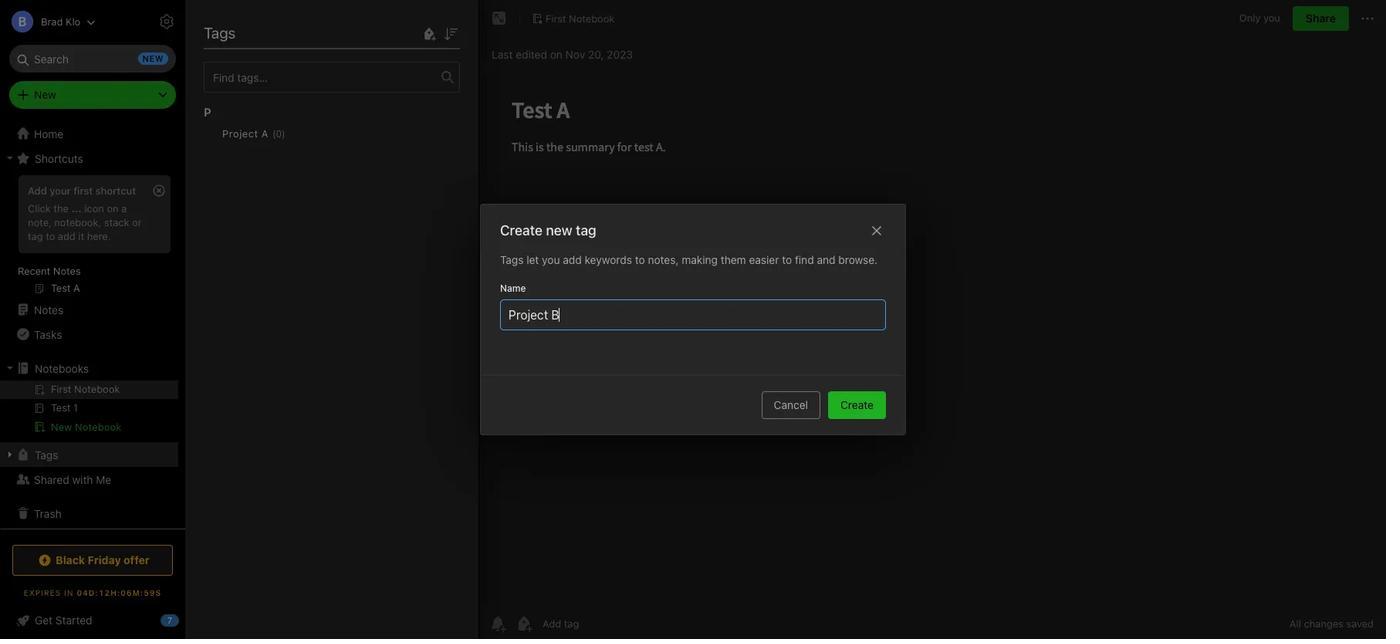 Task type: locate. For each thing, give the bounding box(es) containing it.
tag right the new
[[576, 222, 597, 239]]

on up stack
[[107, 202, 119, 215]]

trash link
[[0, 501, 178, 526]]

group
[[0, 171, 178, 303]]

0 vertical spatial you
[[1264, 12, 1281, 24]]

new inside popup button
[[34, 88, 56, 101]]

1 horizontal spatial you
[[1264, 12, 1281, 24]]

the left ...
[[54, 202, 69, 215]]

create inside button
[[841, 398, 874, 411]]

notebooks link
[[0, 356, 178, 381]]

a few minutes ago
[[205, 136, 285, 148]]

2 vertical spatial tags
[[35, 448, 58, 461]]

friday
[[88, 553, 121, 567]]

add down the new
[[563, 253, 582, 266]]

project a ( 0 )
[[222, 127, 285, 140]]

tags up 1 note on the left top
[[204, 24, 236, 42]]

1 horizontal spatial create
[[841, 398, 874, 411]]

find
[[795, 253, 814, 266]]

this is the summary for test a.
[[205, 105, 357, 118]]

0 horizontal spatial a
[[230, 88, 237, 102]]

1 vertical spatial a
[[261, 127, 269, 140]]

0 vertical spatial notes
[[53, 265, 81, 277]]

tags left let
[[500, 253, 524, 266]]

on inside note window element
[[550, 47, 563, 61]]

keywords
[[585, 253, 632, 266]]

create right cancel
[[841, 398, 874, 411]]

cancel
[[774, 398, 808, 411]]

tags up shared at the left bottom
[[35, 448, 58, 461]]

shared
[[34, 473, 69, 486]]

0 horizontal spatial on
[[107, 202, 119, 215]]

1 vertical spatial a
[[121, 202, 127, 215]]

1 vertical spatial new
[[51, 421, 72, 433]]

0 horizontal spatial notebook
[[75, 421, 122, 433]]

new
[[34, 88, 56, 101], [51, 421, 72, 433]]

close image
[[868, 221, 886, 240]]

1 horizontal spatial add
[[563, 253, 582, 266]]

all
[[1290, 618, 1301, 630]]

you right let
[[542, 253, 560, 266]]

a
[[230, 88, 237, 102], [261, 127, 269, 140]]

0 vertical spatial a
[[230, 88, 237, 102]]

tag inside icon on a note, notebook, stack or tag to add it here.
[[28, 230, 43, 242]]

notebook up tags button
[[75, 421, 122, 433]]

a inside p row group
[[261, 127, 269, 140]]

notes
[[53, 265, 81, 277], [34, 303, 63, 316]]

a left few
[[205, 136, 210, 148]]

notebook for new notebook button
[[75, 421, 122, 433]]

recent
[[18, 265, 50, 277]]

icon on a note, notebook, stack or tag to add it here.
[[28, 202, 142, 242]]

tag
[[576, 222, 597, 239], [28, 230, 43, 242]]

shared with me
[[34, 473, 111, 486]]

it
[[78, 230, 84, 242]]

group containing add your first shortcut
[[0, 171, 178, 303]]

tag down 'note,'
[[28, 230, 43, 242]]

add your first shortcut
[[28, 184, 136, 197]]

1 vertical spatial you
[[542, 253, 560, 266]]

0 horizontal spatial first
[[222, 15, 254, 33]]

a
[[205, 136, 210, 148], [121, 202, 127, 215]]

trash
[[34, 507, 62, 520]]

0 vertical spatial tags
[[204, 24, 236, 42]]

notes up tasks
[[34, 303, 63, 316]]

to left notes,
[[635, 253, 645, 266]]

...
[[71, 202, 82, 215]]

to down 'note,'
[[46, 230, 55, 242]]

first notebook inside button
[[546, 12, 615, 24]]

1 horizontal spatial first
[[546, 12, 566, 24]]

on
[[550, 47, 563, 61], [107, 202, 119, 215]]

first up last edited on nov 20, 2023
[[546, 12, 566, 24]]

1 horizontal spatial a
[[205, 136, 210, 148]]

notebooks
[[35, 362, 89, 375]]

tree
[[0, 121, 185, 535]]

1 horizontal spatial notebook
[[258, 15, 328, 33]]

new for new notebook
[[51, 421, 72, 433]]

in
[[64, 588, 74, 597]]

1 vertical spatial create
[[841, 398, 874, 411]]

shortcuts
[[35, 152, 83, 165]]

0 horizontal spatial create
[[500, 222, 543, 239]]

new inside button
[[51, 421, 72, 433]]

1 vertical spatial the
[[54, 202, 69, 215]]

0 horizontal spatial the
[[54, 202, 69, 215]]

first notebook
[[546, 12, 615, 24], [222, 15, 328, 33]]

add tag image
[[515, 614, 533, 633]]

2 horizontal spatial notebook
[[569, 12, 615, 24]]

browse.
[[839, 253, 878, 266]]

black friday offer
[[56, 553, 150, 567]]

1 note
[[204, 48, 234, 61]]

a left (
[[261, 127, 269, 140]]

you inside note window element
[[1264, 12, 1281, 24]]

home
[[34, 127, 63, 140]]

to
[[46, 230, 55, 242], [635, 253, 645, 266], [782, 253, 792, 266]]

cell
[[0, 381, 178, 399]]

create
[[500, 222, 543, 239], [841, 398, 874, 411]]

0 vertical spatial create
[[500, 222, 543, 239]]

0 vertical spatial new
[[34, 88, 56, 101]]

is
[[229, 105, 237, 118]]

to inside icon on a note, notebook, stack or tag to add it here.
[[46, 230, 55, 242]]

you right only
[[1264, 12, 1281, 24]]

a up stack
[[121, 202, 127, 215]]

expires in 04d:12h:06m:59s
[[24, 588, 161, 597]]

0 vertical spatial add
[[58, 230, 76, 242]]

shortcuts button
[[0, 146, 178, 171]]

0 horizontal spatial add
[[58, 230, 76, 242]]

on inside icon on a note, notebook, stack or tag to add it here.
[[107, 202, 119, 215]]

tags inside button
[[35, 448, 58, 461]]

new up tags button
[[51, 421, 72, 433]]

notes right recent
[[53, 265, 81, 277]]

add left it
[[58, 230, 76, 242]]

or
[[132, 216, 142, 228]]

notebook inside new notebook button
[[75, 421, 122, 433]]

0 horizontal spatial to
[[46, 230, 55, 242]]

1 horizontal spatial tag
[[576, 222, 597, 239]]

Name text field
[[507, 300, 879, 330]]

1 vertical spatial add
[[563, 253, 582, 266]]

1 horizontal spatial on
[[550, 47, 563, 61]]

first up note
[[222, 15, 254, 33]]

0 vertical spatial on
[[550, 47, 563, 61]]

create up let
[[500, 222, 543, 239]]

last
[[492, 47, 513, 61]]

settings image
[[157, 12, 176, 31]]

first
[[74, 184, 93, 197]]

notebook
[[569, 12, 615, 24], [258, 15, 328, 33], [75, 421, 122, 433]]

the
[[240, 105, 256, 118], [54, 202, 69, 215]]

notebook up 'find tags…' text box
[[258, 15, 328, 33]]

2 horizontal spatial to
[[782, 253, 792, 266]]

notebook up 20,
[[569, 12, 615, 24]]

a up is
[[230, 88, 237, 102]]

click
[[28, 202, 51, 215]]

first
[[546, 12, 566, 24], [222, 15, 254, 33]]

Note Editor text field
[[479, 74, 1386, 608]]

first notebook up note
[[222, 15, 328, 33]]

test
[[325, 105, 344, 118]]

1 horizontal spatial first notebook
[[546, 12, 615, 24]]

on left nov
[[550, 47, 563, 61]]

to left find
[[782, 253, 792, 266]]

None search field
[[20, 45, 165, 73]]

0 horizontal spatial tags
[[35, 448, 58, 461]]

first notebook up nov
[[546, 12, 615, 24]]

the right is
[[240, 105, 256, 118]]

recent notes
[[18, 265, 81, 277]]

0 horizontal spatial a
[[121, 202, 127, 215]]

0 vertical spatial a
[[205, 136, 210, 148]]

new up the "home"
[[34, 88, 56, 101]]

1 horizontal spatial the
[[240, 105, 256, 118]]

0 horizontal spatial tag
[[28, 230, 43, 242]]

you
[[1264, 12, 1281, 24], [542, 253, 560, 266]]

minutes
[[231, 136, 266, 148]]

1 horizontal spatial a
[[261, 127, 269, 140]]

summary
[[259, 105, 305, 118]]

notebook,
[[54, 216, 101, 228]]

notebook inside first notebook button
[[569, 12, 615, 24]]

Search text field
[[20, 45, 165, 73]]

first notebook button
[[526, 8, 620, 29]]

test
[[205, 88, 227, 102]]

stack
[[104, 216, 129, 228]]

with
[[72, 473, 93, 486]]

create for create new tag
[[500, 222, 543, 239]]

1 vertical spatial on
[[107, 202, 119, 215]]

2 horizontal spatial tags
[[500, 253, 524, 266]]

tags button
[[0, 442, 178, 467]]



Task type: vqa. For each thing, say whether or not it's contained in the screenshot.
"Notebook" in the the New Notebook button
yes



Task type: describe. For each thing, give the bounding box(es) containing it.
p row group
[[204, 93, 472, 167]]

note
[[212, 48, 234, 61]]

new notebook
[[51, 421, 122, 433]]

edited
[[516, 47, 547, 61]]

add inside icon on a note, notebook, stack or tag to add it here.
[[58, 230, 76, 242]]

1 horizontal spatial tags
[[204, 24, 236, 42]]

only you
[[1240, 12, 1281, 24]]

new
[[546, 222, 572, 239]]

black friday offer button
[[12, 545, 173, 576]]

project
[[222, 127, 258, 140]]

new notebook group
[[0, 381, 178, 442]]

share
[[1306, 12, 1336, 25]]

20,
[[588, 47, 604, 61]]

0 horizontal spatial you
[[542, 253, 560, 266]]

home link
[[0, 121, 185, 146]]

and
[[817, 253, 836, 266]]

0
[[276, 128, 282, 139]]

shared with me link
[[0, 467, 178, 492]]

1 vertical spatial tags
[[500, 253, 524, 266]]

expand notebooks image
[[4, 362, 16, 374]]

tasks button
[[0, 322, 178, 347]]

create new tag image
[[420, 24, 438, 43]]

a for test
[[230, 88, 237, 102]]

expand note image
[[490, 9, 509, 28]]

them
[[721, 253, 746, 266]]

Find tags… text field
[[205, 67, 442, 88]]

expires
[[24, 588, 61, 597]]

share button
[[1293, 6, 1349, 31]]

a inside icon on a note, notebook, stack or tag to add it here.
[[121, 202, 127, 215]]

making
[[682, 253, 718, 266]]

icon
[[84, 202, 104, 215]]

cancel button
[[762, 391, 821, 419]]

a.
[[347, 105, 357, 118]]

)
[[282, 128, 285, 139]]

notes link
[[0, 297, 178, 322]]

name
[[500, 283, 526, 294]]

click the ...
[[28, 202, 82, 215]]

ago
[[268, 136, 285, 148]]

tags let you add keywords to notes, making them easier to find and browse.
[[500, 253, 878, 266]]

create button
[[828, 391, 886, 419]]

saved
[[1347, 618, 1374, 630]]

changes
[[1304, 618, 1344, 630]]

test a
[[205, 88, 237, 102]]

04d:12h:06m:59s
[[77, 588, 161, 597]]

add a reminder image
[[489, 614, 507, 633]]

black
[[56, 553, 85, 567]]

here.
[[87, 230, 111, 242]]

notes,
[[648, 253, 679, 266]]

create new tag
[[500, 222, 597, 239]]

all changes saved
[[1290, 618, 1374, 630]]

2023
[[607, 47, 633, 61]]

shortcut
[[95, 184, 136, 197]]

(
[[272, 128, 276, 139]]

notes inside group
[[53, 265, 81, 277]]

your
[[50, 184, 71, 197]]

1 vertical spatial notes
[[34, 303, 63, 316]]

p
[[204, 105, 211, 119]]

0 vertical spatial the
[[240, 105, 256, 118]]

create for create
[[841, 398, 874, 411]]

note window element
[[479, 0, 1386, 639]]

new button
[[9, 81, 176, 109]]

easier
[[749, 253, 779, 266]]

new notebook button
[[0, 418, 178, 436]]

expand tags image
[[4, 448, 16, 461]]

tree containing home
[[0, 121, 185, 535]]

tasks
[[34, 328, 62, 341]]

last edited on nov 20, 2023
[[492, 47, 633, 61]]

few
[[213, 136, 229, 148]]

1
[[204, 48, 209, 61]]

for
[[308, 105, 322, 118]]

first inside button
[[546, 12, 566, 24]]

note,
[[28, 216, 52, 228]]

let
[[527, 253, 539, 266]]

a for project
[[261, 127, 269, 140]]

offer
[[124, 553, 150, 567]]

add
[[28, 184, 47, 197]]

1 horizontal spatial to
[[635, 253, 645, 266]]

notebook for first notebook button
[[569, 12, 615, 24]]

only
[[1240, 12, 1261, 24]]

0 horizontal spatial first notebook
[[222, 15, 328, 33]]

nov
[[566, 47, 585, 61]]

me
[[96, 473, 111, 486]]

new for new
[[34, 88, 56, 101]]

this
[[205, 105, 226, 118]]



